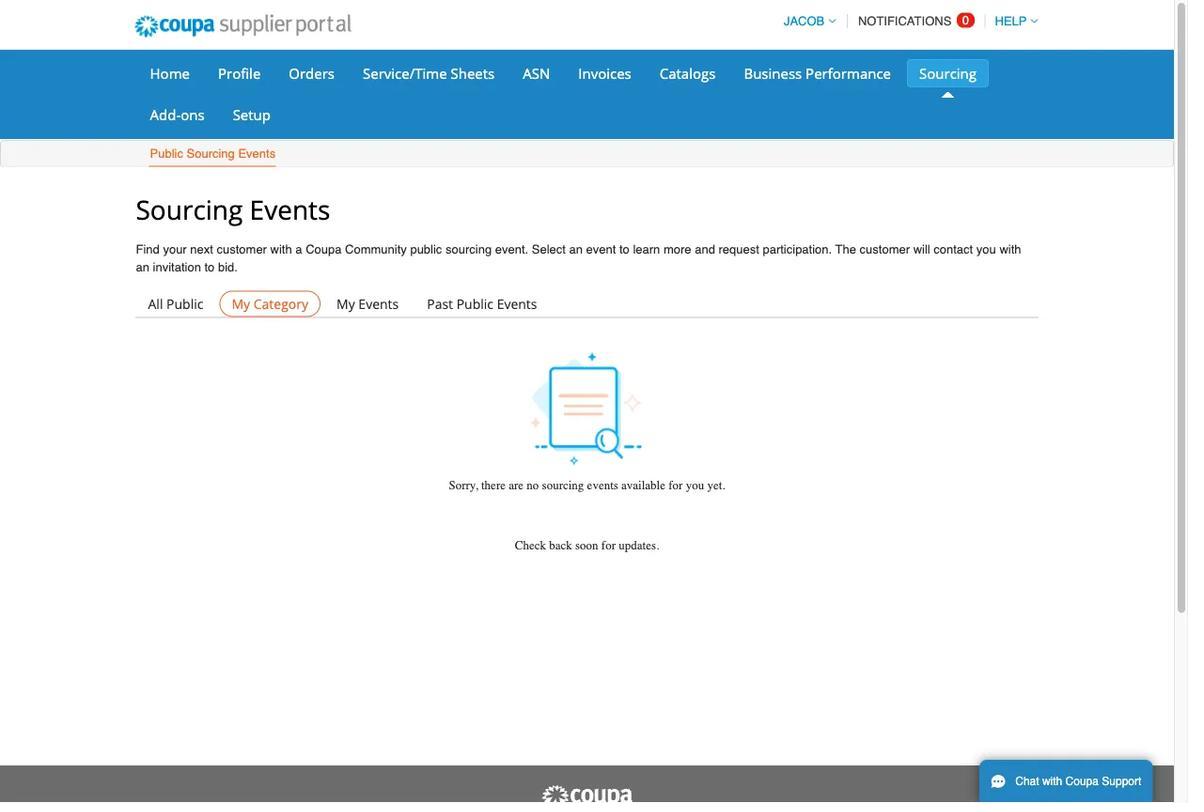 Task type: locate. For each thing, give the bounding box(es) containing it.
help
[[995, 14, 1027, 28]]

request
[[719, 243, 759, 257]]

public inside all public link
[[166, 295, 203, 313]]

you inside find your next customer with a coupa community public sourcing event. select an event to learn more and request participation. the customer will contact you with an invitation to bid.
[[976, 243, 996, 257]]

home link
[[138, 59, 202, 87]]

business
[[744, 63, 802, 83]]

to
[[619, 243, 630, 257], [204, 260, 215, 274]]

no
[[527, 478, 539, 492]]

0 horizontal spatial coupa supplier portal image
[[122, 3, 364, 50]]

public sourcing events link
[[149, 142, 277, 167]]

coupa
[[306, 243, 342, 257], [1066, 775, 1099, 789]]

0 horizontal spatial for
[[601, 538, 616, 553]]

sourcing
[[919, 63, 977, 83], [187, 147, 235, 161], [136, 191, 243, 227]]

1 horizontal spatial you
[[976, 243, 996, 257]]

0 horizontal spatial with
[[270, 243, 292, 257]]

0 horizontal spatial coupa
[[306, 243, 342, 257]]

your
[[163, 243, 187, 257]]

select
[[532, 243, 566, 257]]

you right "contact"
[[976, 243, 996, 257]]

with right chat
[[1042, 775, 1062, 789]]

you
[[976, 243, 996, 257], [686, 478, 704, 492]]

all public link
[[136, 291, 216, 317]]

sourcing down ons
[[187, 147, 235, 161]]

1 horizontal spatial with
[[1000, 243, 1021, 257]]

2 horizontal spatial with
[[1042, 775, 1062, 789]]

coupa inside find your next customer with a coupa community public sourcing event. select an event to learn more and request participation. the customer will contact you with an invitation to bid.
[[306, 243, 342, 257]]

notifications 0
[[858, 13, 969, 28]]

tab list
[[136, 291, 1038, 317]]

0 horizontal spatial you
[[686, 478, 704, 492]]

available
[[621, 478, 666, 492]]

events
[[587, 478, 618, 492]]

orders link
[[277, 59, 347, 87]]

2 my from the left
[[337, 295, 355, 313]]

1 vertical spatial for
[[601, 538, 616, 553]]

community
[[345, 243, 407, 257]]

0 vertical spatial sourcing
[[919, 63, 977, 83]]

for
[[669, 478, 683, 492], [601, 538, 616, 553]]

2 vertical spatial sourcing
[[136, 191, 243, 227]]

1 horizontal spatial sourcing
[[542, 478, 584, 492]]

chat with coupa support button
[[979, 760, 1153, 804]]

0 vertical spatial sourcing
[[446, 243, 492, 257]]

sourcing inside find your next customer with a coupa community public sourcing event. select an event to learn more and request participation. the customer will contact you with an invitation to bid.
[[446, 243, 492, 257]]

public right past
[[457, 295, 493, 313]]

0 horizontal spatial my
[[232, 295, 250, 313]]

0 horizontal spatial to
[[204, 260, 215, 274]]

public
[[150, 147, 183, 161], [166, 295, 203, 313], [457, 295, 493, 313]]

1 vertical spatial coupa
[[1066, 775, 1099, 789]]

public right all
[[166, 295, 203, 313]]

category
[[254, 295, 308, 313]]

there
[[481, 478, 506, 492]]

coupa supplier portal image
[[122, 3, 364, 50], [540, 785, 634, 804]]

with right "contact"
[[1000, 243, 1021, 257]]

with
[[270, 243, 292, 257], [1000, 243, 1021, 257], [1042, 775, 1062, 789]]

add-ons link
[[138, 101, 217, 129]]

0 vertical spatial you
[[976, 243, 996, 257]]

customer left will
[[860, 243, 910, 257]]

invoices
[[578, 63, 631, 83]]

for right "available"
[[669, 478, 683, 492]]

a
[[295, 243, 302, 257]]

public down add- at the left top of the page
[[150, 147, 183, 161]]

customer
[[217, 243, 267, 257], [860, 243, 910, 257]]

back
[[549, 538, 572, 553]]

with inside "button"
[[1042, 775, 1062, 789]]

performance
[[806, 63, 891, 83]]

sourcing up next
[[136, 191, 243, 227]]

find your next customer with a coupa community public sourcing event. select an event to learn more and request participation. the customer will contact you with an invitation to bid.
[[136, 243, 1021, 274]]

catalogs
[[660, 63, 716, 83]]

coupa inside "button"
[[1066, 775, 1099, 789]]

public inside past public events link
[[457, 295, 493, 313]]

past
[[427, 295, 453, 313]]

service/time
[[363, 63, 447, 83]]

for right soon
[[601, 538, 616, 553]]

my down community
[[337, 295, 355, 313]]

setup
[[233, 105, 271, 124]]

coupa left support
[[1066, 775, 1099, 789]]

my events
[[337, 295, 399, 313]]

find
[[136, 243, 160, 257]]

1 horizontal spatial my
[[337, 295, 355, 313]]

1 my from the left
[[232, 295, 250, 313]]

sourcing right public
[[446, 243, 492, 257]]

past public events
[[427, 295, 537, 313]]

0 vertical spatial to
[[619, 243, 630, 257]]

learn
[[633, 243, 660, 257]]

my events link
[[324, 291, 411, 317]]

events
[[238, 147, 276, 161], [250, 191, 330, 227], [358, 295, 399, 313], [497, 295, 537, 313]]

you left yet.
[[686, 478, 704, 492]]

an down find
[[136, 260, 149, 274]]

0 horizontal spatial customer
[[217, 243, 267, 257]]

all public
[[148, 295, 203, 313]]

sourcing down 0 at the right top of the page
[[919, 63, 977, 83]]

customer up bid.
[[217, 243, 267, 257]]

with left a
[[270, 243, 292, 257]]

business performance link
[[732, 59, 903, 87]]

tab list containing all public
[[136, 291, 1038, 317]]

1 horizontal spatial to
[[619, 243, 630, 257]]

coupa right a
[[306, 243, 342, 257]]

sourcing
[[446, 243, 492, 257], [542, 478, 584, 492]]

past public events link
[[415, 291, 549, 317]]

an left event
[[569, 243, 583, 257]]

an
[[569, 243, 583, 257], [136, 260, 149, 274]]

catalogs link
[[647, 59, 728, 87]]

navigation
[[775, 3, 1038, 39]]

0 vertical spatial for
[[669, 478, 683, 492]]

business performance
[[744, 63, 891, 83]]

0 horizontal spatial sourcing
[[446, 243, 492, 257]]

1 horizontal spatial an
[[569, 243, 583, 257]]

check back soon for updates.
[[515, 538, 659, 553]]

0 horizontal spatial an
[[136, 260, 149, 274]]

will
[[913, 243, 930, 257]]

events up a
[[250, 191, 330, 227]]

1 horizontal spatial customer
[[860, 243, 910, 257]]

sorry,
[[449, 478, 478, 492]]

bid.
[[218, 260, 238, 274]]

sorry, there are no sourcing events available for you yet.
[[449, 478, 725, 492]]

1 vertical spatial sourcing
[[542, 478, 584, 492]]

notifications
[[858, 14, 952, 28]]

my
[[232, 295, 250, 313], [337, 295, 355, 313]]

0 vertical spatial coupa
[[306, 243, 342, 257]]

1 horizontal spatial coupa
[[1066, 775, 1099, 789]]

1 horizontal spatial coupa supplier portal image
[[540, 785, 634, 804]]

all
[[148, 295, 163, 313]]

chat
[[1015, 775, 1039, 789]]

1 vertical spatial to
[[204, 260, 215, 274]]

my down bid.
[[232, 295, 250, 313]]

to left bid.
[[204, 260, 215, 274]]

sourcing right no at the bottom
[[542, 478, 584, 492]]

contact
[[934, 243, 973, 257]]

0 vertical spatial coupa supplier portal image
[[122, 3, 364, 50]]

to left learn
[[619, 243, 630, 257]]

1 vertical spatial sourcing
[[187, 147, 235, 161]]

jacob link
[[775, 14, 836, 28]]



Task type: describe. For each thing, give the bounding box(es) containing it.
1 vertical spatial an
[[136, 260, 149, 274]]

my for my category
[[232, 295, 250, 313]]

add-ons
[[150, 105, 205, 124]]

1 vertical spatial coupa supplier portal image
[[540, 785, 634, 804]]

are
[[509, 478, 524, 492]]

the
[[835, 243, 856, 257]]

1 vertical spatial you
[[686, 478, 704, 492]]

profile link
[[206, 59, 273, 87]]

event.
[[495, 243, 528, 257]]

asn link
[[511, 59, 562, 87]]

jacob
[[784, 14, 825, 28]]

1 customer from the left
[[217, 243, 267, 257]]

add-
[[150, 105, 181, 124]]

check
[[515, 538, 546, 553]]

2 customer from the left
[[860, 243, 910, 257]]

1 horizontal spatial for
[[669, 478, 683, 492]]

events down setup link
[[238, 147, 276, 161]]

setup link
[[221, 101, 283, 129]]

service/time sheets link
[[351, 59, 507, 87]]

public
[[410, 243, 442, 257]]

events down community
[[358, 295, 399, 313]]

participation.
[[763, 243, 832, 257]]

and
[[695, 243, 715, 257]]

sheets
[[451, 63, 495, 83]]

sourcing link
[[907, 59, 989, 87]]

invitation
[[153, 260, 201, 274]]

event
[[586, 243, 616, 257]]

help link
[[987, 14, 1038, 28]]

navigation containing notifications 0
[[775, 3, 1038, 39]]

support
[[1102, 775, 1141, 789]]

sourcing for sourcing
[[919, 63, 977, 83]]

orders
[[289, 63, 335, 83]]

events down "event."
[[497, 295, 537, 313]]

sourcing events
[[136, 191, 330, 227]]

0
[[962, 13, 969, 27]]

my category
[[232, 295, 308, 313]]

service/time sheets
[[363, 63, 495, 83]]

public for past
[[457, 295, 493, 313]]

my for my events
[[337, 295, 355, 313]]

profile
[[218, 63, 261, 83]]

more
[[664, 243, 691, 257]]

public for all
[[166, 295, 203, 313]]

soon
[[575, 538, 598, 553]]

home
[[150, 63, 190, 83]]

0 vertical spatial an
[[569, 243, 583, 257]]

invoices link
[[566, 59, 644, 87]]

public inside "public sourcing events" link
[[150, 147, 183, 161]]

ons
[[181, 105, 205, 124]]

public sourcing events
[[150, 147, 276, 161]]

sourcing for sourcing events
[[136, 191, 243, 227]]

chat with coupa support
[[1015, 775, 1141, 789]]

my category link
[[219, 291, 321, 317]]

updates.
[[619, 538, 659, 553]]

yet.
[[707, 478, 725, 492]]

asn
[[523, 63, 550, 83]]

next
[[190, 243, 213, 257]]



Task type: vqa. For each thing, say whether or not it's contained in the screenshot.
panel on the top of page
no



